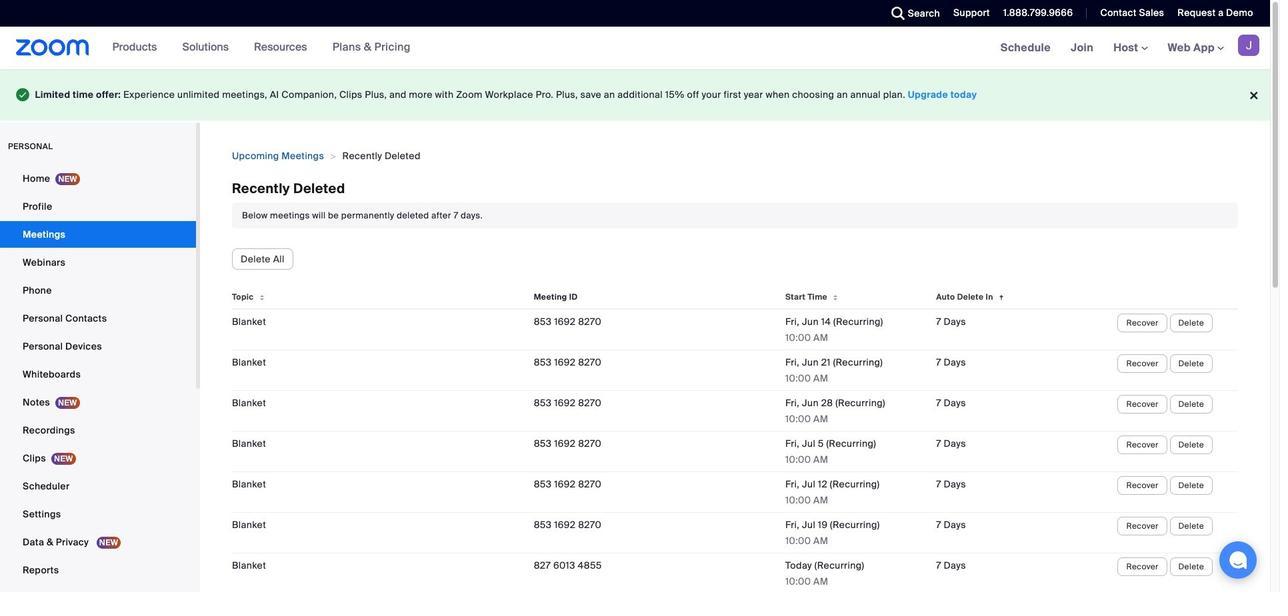 Task type: describe. For each thing, give the bounding box(es) containing it.
none button inside main content main content
[[232, 249, 293, 270]]

meetings navigation
[[991, 27, 1270, 70]]

type image
[[16, 85, 30, 104]]

open chat image
[[1229, 551, 1248, 570]]



Task type: locate. For each thing, give the bounding box(es) containing it.
None button
[[232, 249, 293, 270]]

profile picture image
[[1238, 35, 1260, 56]]

product information navigation
[[89, 27, 421, 69]]

personal menu menu
[[0, 165, 196, 585]]

footer
[[0, 69, 1270, 120]]

banner
[[0, 27, 1270, 70]]

zoom logo image
[[16, 39, 89, 56]]

main content main content
[[200, 122, 1270, 593]]



Task type: vqa. For each thing, say whether or not it's contained in the screenshot.
"button" inside main content "main content"
yes



